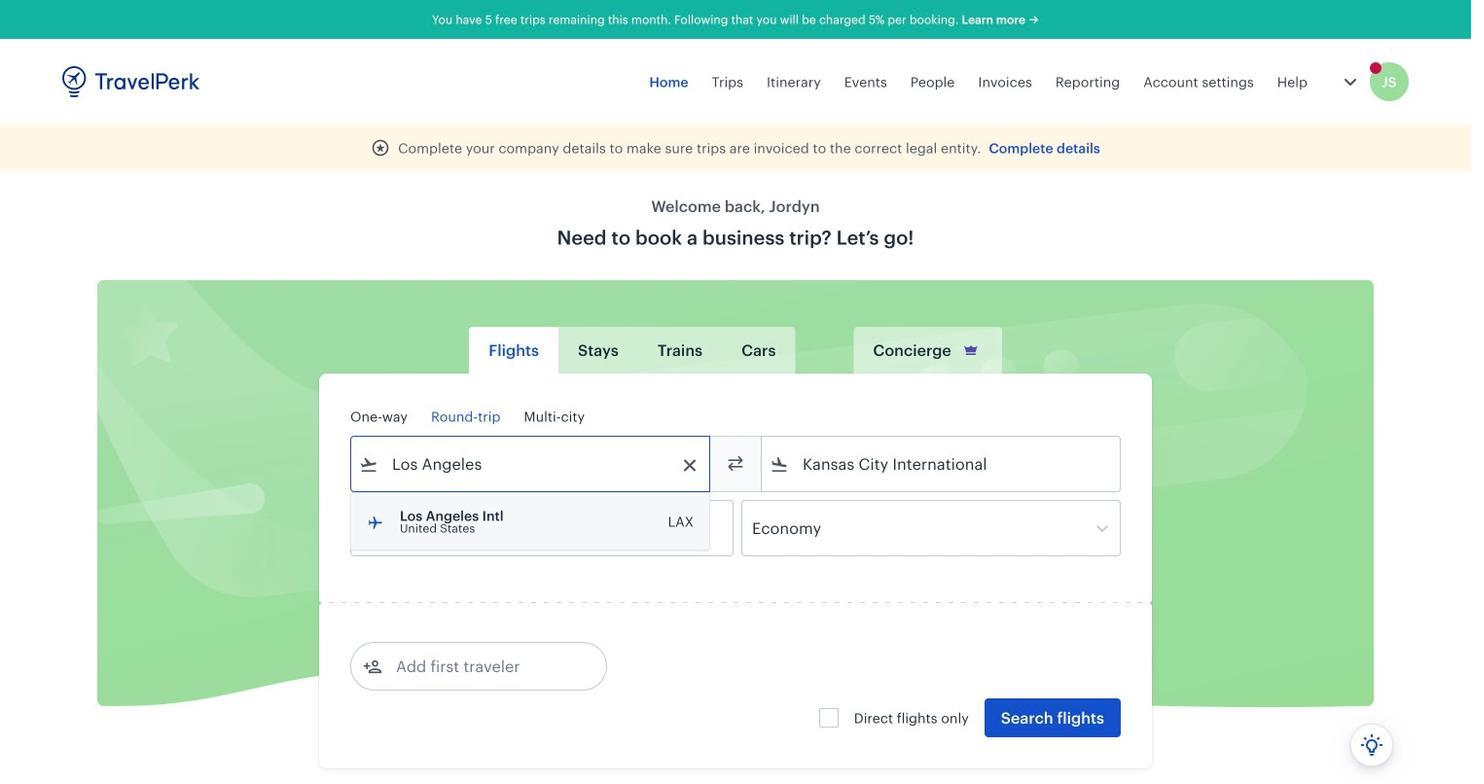 Task type: locate. For each thing, give the bounding box(es) containing it.
To search field
[[789, 449, 1095, 480]]



Task type: describe. For each thing, give the bounding box(es) containing it.
Return text field
[[494, 501, 595, 556]]

Depart text field
[[378, 501, 480, 556]]

Add first traveler search field
[[382, 651, 585, 682]]

From search field
[[378, 449, 684, 480]]



